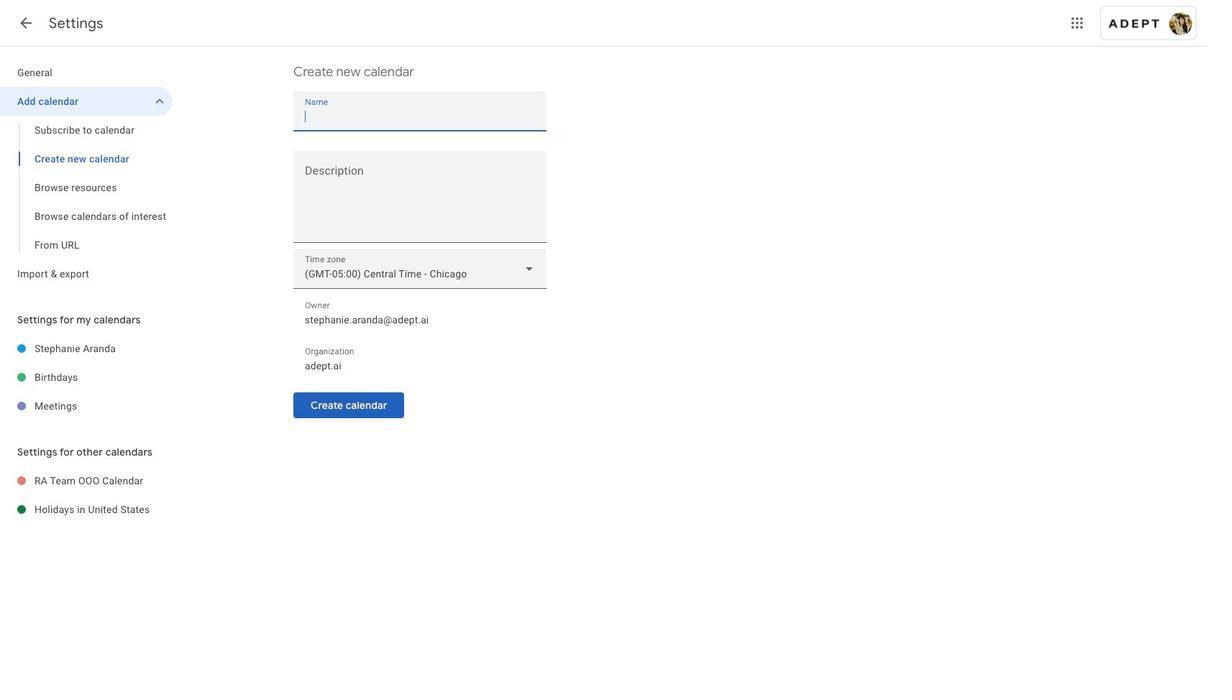 Task type: locate. For each thing, give the bounding box(es) containing it.
group
[[0, 116, 173, 260]]

2 vertical spatial tree
[[0, 467, 173, 524]]

None text field
[[305, 106, 535, 127], [294, 168, 547, 237], [305, 356, 535, 376], [305, 106, 535, 127], [294, 168, 547, 237], [305, 356, 535, 376]]

heading
[[49, 14, 103, 32]]

go back image
[[17, 14, 35, 32]]

0 vertical spatial tree
[[0, 58, 173, 288]]

birthdays tree item
[[0, 363, 173, 392]]

tree
[[0, 58, 173, 288], [0, 335, 173, 421], [0, 467, 173, 524]]

holidays in united states tree item
[[0, 496, 173, 524]]

1 vertical spatial tree
[[0, 335, 173, 421]]

3 tree from the top
[[0, 467, 173, 524]]

None field
[[294, 249, 547, 289]]

ra team ooo calendar tree item
[[0, 467, 173, 496]]

None text field
[[305, 310, 535, 330]]



Task type: describe. For each thing, give the bounding box(es) containing it.
meetings tree item
[[0, 392, 173, 421]]

add calendar tree item
[[0, 87, 173, 116]]

stephanie aranda tree item
[[0, 335, 173, 363]]

2 tree from the top
[[0, 335, 173, 421]]

1 tree from the top
[[0, 58, 173, 288]]



Task type: vqa. For each thing, say whether or not it's contained in the screenshot.
rightmost appointments
no



